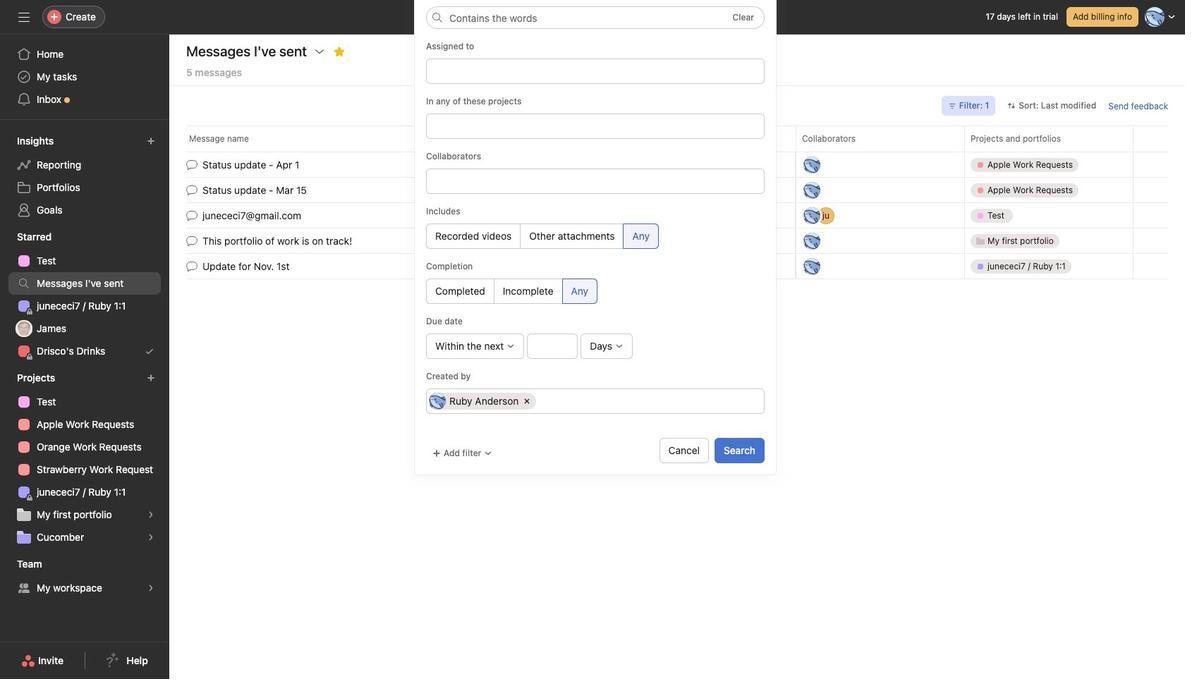 Task type: describe. For each thing, give the bounding box(es) containing it.
insights element
[[0, 128, 169, 224]]

see details, cucomber image
[[147, 534, 155, 542]]

teams element
[[0, 552, 169, 603]]

cell for conversation name for junececi7@gmail.com cell
[[965, 203, 1134, 229]]

see details, my workspace image
[[147, 584, 155, 593]]

conversation name for status update - apr 1 cell
[[169, 152, 796, 178]]

remove from starred image
[[334, 46, 345, 57]]

projects element
[[0, 366, 169, 552]]

starred element
[[0, 224, 169, 366]]

cell for conversation name for update for nov. 1st cell
[[965, 253, 1134, 280]]

conversation name for this portfolio of work is on track! cell
[[169, 228, 796, 254]]

global element
[[0, 35, 169, 119]]

conversation name for status update - mar 15 cell
[[169, 177, 796, 203]]

Contains the words text field
[[426, 6, 765, 29]]

see details, my first portfolio image
[[147, 511, 155, 520]]

new project or portfolio image
[[147, 374, 155, 383]]



Task type: vqa. For each thing, say whether or not it's contained in the screenshot.
the team sprint goal link
no



Task type: locate. For each thing, give the bounding box(es) containing it.
None number field
[[527, 334, 578, 359]]

2 column header from the left
[[796, 126, 969, 152]]

row
[[427, 114, 764, 138], [169, 126, 1186, 152], [169, 151, 1186, 179], [186, 151, 1169, 152], [169, 176, 1186, 204], [169, 202, 1186, 230], [169, 227, 1186, 255], [169, 252, 1186, 281], [427, 390, 764, 414]]

cell for conversation name for status update - mar 15 cell
[[965, 177, 1134, 203]]

column header
[[186, 126, 800, 152], [796, 126, 969, 152], [965, 126, 1138, 152]]

1 vertical spatial option group
[[426, 279, 765, 304]]

0 vertical spatial option group
[[426, 224, 765, 249]]

None text field
[[432, 173, 757, 190]]

3 column header from the left
[[965, 126, 1138, 152]]

list box
[[426, 6, 765, 28]]

conversation name for junececi7@gmail.com cell
[[169, 203, 796, 229]]

2 option group from the top
[[426, 279, 765, 304]]

hide sidebar image
[[18, 11, 30, 23]]

1 column header from the left
[[186, 126, 800, 152]]

cell for conversation name for status update - apr 1 cell
[[965, 152, 1134, 178]]

cell
[[429, 63, 760, 80], [965, 152, 1134, 178], [965, 177, 1134, 203], [965, 203, 1134, 229], [965, 253, 1134, 280], [429, 393, 537, 410]]

1 option group from the top
[[426, 224, 765, 249]]

option group
[[426, 224, 765, 249], [426, 279, 765, 304]]

actions image
[[314, 46, 325, 57]]

new insights image
[[147, 137, 155, 145]]

conversation name for update for nov. 1st cell
[[169, 253, 796, 280]]

None text field
[[542, 393, 757, 410]]

tree grid
[[169, 151, 1186, 281]]

None radio
[[426, 224, 521, 249], [520, 224, 624, 249], [426, 279, 495, 304], [494, 279, 563, 304], [562, 279, 598, 304], [426, 224, 521, 249], [520, 224, 624, 249], [426, 279, 495, 304], [494, 279, 563, 304], [562, 279, 598, 304]]



